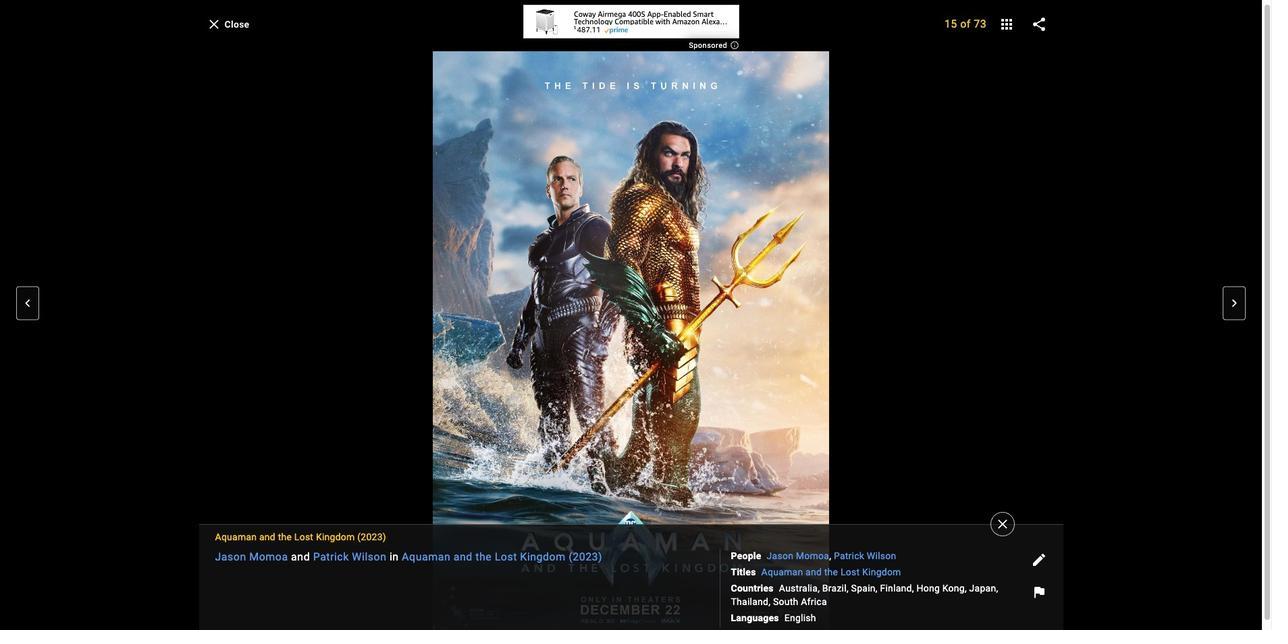 Task type: locate. For each thing, give the bounding box(es) containing it.
1 horizontal spatial momoa
[[796, 551, 830, 562]]

south
[[773, 597, 799, 608]]

0 vertical spatial the
[[278, 532, 292, 543]]

2 horizontal spatial lost
[[841, 567, 860, 578]]

, left report image
[[997, 584, 999, 594]]

1 vertical spatial lost
[[495, 551, 517, 564]]

1 horizontal spatial kingdom
[[520, 551, 566, 564]]

1 horizontal spatial lost
[[495, 551, 517, 564]]

momoa inside people jason momoa , patrick wilson titles aquaman and the lost kingdom countries australia , brazil , spain , finland , hong kong , japan , thailand , south africa languages english
[[796, 551, 830, 562]]

people jason momoa , patrick wilson titles aquaman and the lost kingdom countries australia , brazil , spain , finland , hong kong , japan , thailand , south africa languages english
[[731, 551, 999, 624]]

aquaman and the lost kingdom button
[[762, 566, 901, 580]]

wilson left in
[[352, 551, 387, 564]]

next image
[[1227, 295, 1243, 311]]

aquaman and the lost kingdom (2023) link
[[402, 551, 603, 564]]

1 vertical spatial kingdom
[[520, 551, 566, 564]]

australia
[[779, 584, 818, 594]]

2 jason from the left
[[767, 551, 794, 562]]

wilson inside people jason momoa , patrick wilson titles aquaman and the lost kingdom countries australia , brazil , spain , finland , hong kong , japan , thailand , south africa languages english
[[867, 551, 897, 562]]

0 horizontal spatial (2023)
[[357, 532, 386, 543]]

jason inside people jason momoa , patrick wilson titles aquaman and the lost kingdom countries australia , brazil , spain , finland , hong kong , japan , thailand , south africa languages english
[[767, 551, 794, 562]]

0 vertical spatial lost
[[294, 532, 314, 543]]

aquaman
[[215, 532, 257, 543], [402, 551, 451, 564], [762, 567, 803, 578]]

, left finland
[[876, 584, 878, 594]]

2 horizontal spatial kingdom
[[863, 567, 901, 578]]

0 vertical spatial aquaman
[[215, 532, 257, 543]]

,
[[830, 551, 832, 562], [818, 584, 820, 594], [847, 584, 849, 594], [876, 584, 878, 594], [912, 584, 914, 594], [965, 584, 967, 594], [997, 584, 999, 594], [769, 597, 771, 608]]

2 horizontal spatial the
[[825, 567, 838, 578]]

patrick up aquaman and the lost kingdom button at bottom right
[[834, 551, 865, 562]]

close
[[225, 19, 250, 29]]

wilson
[[352, 551, 387, 564], [867, 551, 897, 562]]

the inside people jason momoa , patrick wilson titles aquaman and the lost kingdom countries australia , brazil , spain , finland , hong kong , japan , thailand , south africa languages english
[[825, 567, 838, 578]]

aquaman up jason momoa link
[[215, 532, 257, 543]]

2 momoa from the left
[[796, 551, 830, 562]]

1 vertical spatial aquaman
[[402, 551, 451, 564]]

1 horizontal spatial patrick
[[834, 551, 865, 562]]

1 horizontal spatial aquaman
[[402, 551, 451, 564]]

, left "japan"
[[965, 584, 967, 594]]

lost
[[294, 532, 314, 543], [495, 551, 517, 564], [841, 567, 860, 578]]

2 vertical spatial kingdom
[[863, 567, 901, 578]]

patrick down aquaman and the lost kingdom (2023)
[[313, 551, 349, 564]]

, up aquaman and the lost kingdom button at bottom right
[[830, 551, 832, 562]]

edit tags image
[[1031, 553, 1047, 569]]

people
[[731, 551, 762, 562]]

the
[[278, 532, 292, 543], [476, 551, 492, 564], [825, 567, 838, 578]]

1 vertical spatial (2023)
[[569, 551, 603, 564]]

share on social media image
[[1031, 16, 1047, 32]]

english
[[785, 613, 816, 624]]

1 horizontal spatial wilson
[[867, 551, 897, 562]]

aquaman down jason momoa button at the bottom right of the page
[[762, 567, 803, 578]]

jason
[[215, 551, 246, 564], [767, 551, 794, 562]]

, left south
[[769, 597, 771, 608]]

finland
[[880, 584, 912, 594]]

momoa
[[249, 551, 288, 564], [796, 551, 830, 562]]

0 horizontal spatial the
[[278, 532, 292, 543]]

2 wilson from the left
[[867, 551, 897, 562]]

aquaman and the lost kingdom (2023)
[[215, 532, 386, 543]]

0 vertical spatial kingdom
[[316, 532, 355, 543]]

titles
[[731, 567, 756, 578]]

1 horizontal spatial jason
[[767, 551, 794, 562]]

thailand
[[731, 597, 769, 608]]

2 patrick from the left
[[834, 551, 865, 562]]

2 vertical spatial aquaman
[[762, 567, 803, 578]]

kingdom
[[316, 532, 355, 543], [520, 551, 566, 564], [863, 567, 901, 578]]

1 horizontal spatial (2023)
[[569, 551, 603, 564]]

0 horizontal spatial lost
[[294, 532, 314, 543]]

momoa down aquaman and the lost kingdom (2023)
[[249, 551, 288, 564]]

and
[[259, 532, 276, 543], [291, 551, 310, 564], [454, 551, 473, 564], [806, 567, 822, 578]]

patrick wilson button
[[834, 550, 897, 563]]

wilson up finland
[[867, 551, 897, 562]]

2 horizontal spatial aquaman
[[762, 567, 803, 578]]

momoa up aquaman and the lost kingdom button at bottom right
[[796, 551, 830, 562]]

1 vertical spatial the
[[476, 551, 492, 564]]

0 horizontal spatial jason
[[215, 551, 246, 564]]

(2023)
[[357, 532, 386, 543], [569, 551, 603, 564]]

, left "spain"
[[847, 584, 849, 594]]

patrick
[[313, 551, 349, 564], [834, 551, 865, 562]]

0 horizontal spatial momoa
[[249, 551, 288, 564]]

in
[[390, 551, 399, 564]]

aquaman right in
[[402, 551, 451, 564]]

close image
[[995, 517, 1011, 533]]

0 horizontal spatial patrick
[[313, 551, 349, 564]]

kingdom inside people jason momoa , patrick wilson titles aquaman and the lost kingdom countries australia , brazil , spain , finland , hong kong , japan , thailand , south africa languages english
[[863, 567, 901, 578]]

0 horizontal spatial wilson
[[352, 551, 387, 564]]

1 patrick from the left
[[313, 551, 349, 564]]

countries
[[731, 584, 774, 594]]

15
[[945, 18, 958, 30]]

15 of 73
[[945, 18, 987, 30]]

report image image
[[1031, 585, 1047, 601]]

2 vertical spatial lost
[[841, 567, 860, 578]]

africa
[[801, 597, 827, 608]]

1 wilson from the left
[[352, 551, 387, 564]]

2 vertical spatial the
[[825, 567, 838, 578]]

0 horizontal spatial kingdom
[[316, 532, 355, 543]]



Task type: describe. For each thing, give the bounding box(es) containing it.
gallery image
[[999, 16, 1015, 32]]

1 momoa from the left
[[249, 551, 288, 564]]

jason momoa button
[[767, 550, 830, 563]]

and inside people jason momoa , patrick wilson titles aquaman and the lost kingdom countries australia , brazil , spain , finland , hong kong , japan , thailand , south africa languages english
[[806, 567, 822, 578]]

0 vertical spatial (2023)
[[357, 532, 386, 543]]

previous image
[[20, 295, 36, 311]]

sponsored
[[689, 41, 730, 50]]

of
[[961, 18, 971, 30]]

jason momoa link
[[215, 551, 288, 564]]

brazil
[[823, 584, 847, 594]]

1 jason from the left
[[215, 551, 246, 564]]

, up africa
[[818, 584, 820, 594]]

73
[[974, 18, 987, 30]]

lost inside people jason momoa , patrick wilson titles aquaman and the lost kingdom countries australia , brazil , spain , finland , hong kong , japan , thailand , south africa languages english
[[841, 567, 860, 578]]

kong
[[943, 584, 965, 594]]

hong
[[917, 584, 940, 594]]

japan
[[970, 584, 997, 594]]

0 horizontal spatial aquaman
[[215, 532, 257, 543]]

patrick wilson link
[[313, 551, 387, 564]]

patrick inside people jason momoa , patrick wilson titles aquaman and the lost kingdom countries australia , brazil , spain , finland , hong kong , japan , thailand , south africa languages english
[[834, 551, 865, 562]]

clear image
[[206, 16, 222, 32]]

jason momoa and patrick wilson in aquaman and the lost kingdom (2023)
[[215, 551, 603, 564]]

spain
[[851, 584, 876, 594]]

languages
[[731, 613, 779, 624]]

1 horizontal spatial the
[[476, 551, 492, 564]]

, left hong
[[912, 584, 914, 594]]

close button
[[199, 12, 260, 36]]

aquaman inside people jason momoa , patrick wilson titles aquaman and the lost kingdom countries australia , brazil , spain , finland , hong kong , japan , thailand , south africa languages english
[[762, 567, 803, 578]]

sponsored content section
[[523, 5, 739, 50]]



Task type: vqa. For each thing, say whether or not it's contained in the screenshot.
bottom Stream
no



